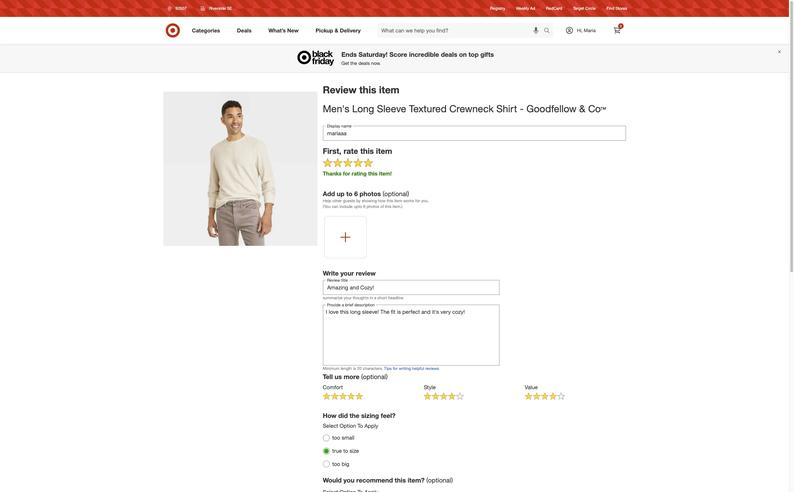 Task type: locate. For each thing, give the bounding box(es) containing it.
photos
[[360, 190, 381, 198], [367, 204, 379, 209]]

ends saturday! score incredible deals on top gifts get the deals now.
[[342, 51, 494, 66]]

this right the rate
[[361, 146, 374, 155]]

what's new link
[[263, 23, 307, 38]]

None text field
[[323, 126, 626, 141]]

for
[[343, 170, 350, 177], [415, 198, 420, 203], [393, 366, 398, 371]]

sleeve
[[377, 103, 406, 115]]

0 vertical spatial your
[[341, 269, 354, 277]]

& right pickup
[[335, 27, 339, 34]]

0 vertical spatial &
[[335, 27, 339, 34]]

score
[[390, 51, 408, 58]]

what's new
[[269, 27, 299, 34]]

0 vertical spatial photos
[[360, 190, 381, 198]]

1 vertical spatial &
[[580, 103, 586, 115]]

1 horizontal spatial &
[[580, 103, 586, 115]]

None text field
[[323, 280, 500, 295]]

1 vertical spatial to
[[344, 448, 348, 454]]

(optional) down characters.
[[361, 373, 388, 381]]

& left co™ on the top of the page
[[580, 103, 586, 115]]

2 horizontal spatial for
[[415, 198, 420, 203]]

to
[[347, 190, 353, 198], [344, 448, 348, 454]]

would you recommend this item? (optional)
[[323, 476, 453, 484]]

0 vertical spatial item
[[379, 84, 400, 96]]

for left you.
[[415, 198, 420, 203]]

goodfellow
[[527, 103, 577, 115]]

deals link
[[231, 23, 260, 38]]

photos down the 'showing'
[[367, 204, 379, 209]]

search
[[541, 28, 557, 34]]

works
[[404, 198, 414, 203]]

1 horizontal spatial for
[[393, 366, 398, 371]]

thoughts
[[353, 295, 369, 300]]

headline
[[388, 295, 404, 300]]

too left big
[[332, 461, 340, 468]]

this up long
[[359, 84, 377, 96]]

add
[[323, 190, 335, 198]]

on
[[459, 51, 467, 58]]

weekly
[[516, 6, 529, 11]]

3 link
[[610, 23, 625, 38]]

summarize
[[323, 295, 343, 300]]

0 horizontal spatial for
[[343, 170, 350, 177]]

1 vertical spatial (optional)
[[361, 373, 388, 381]]

include
[[340, 204, 353, 209]]

the up 'select option to apply'
[[350, 412, 360, 419]]

reviews
[[426, 366, 439, 371]]

find stores
[[607, 6, 628, 11]]

redcard
[[546, 6, 563, 11]]

item inside add up to 6 photos (optional) help other guests by showing how this item works for you. (you can include upto 6 photos of this item.)
[[395, 198, 402, 203]]

(optional)
[[383, 190, 409, 198], [361, 373, 388, 381], [427, 476, 453, 484]]

the right get
[[351, 60, 357, 66]]

deals
[[441, 51, 458, 58], [359, 60, 370, 66]]

6 right 'upto' in the left of the page
[[363, 204, 366, 209]]

in
[[370, 295, 373, 300]]

(optional) for item?
[[427, 476, 453, 484]]

review this item
[[323, 84, 400, 96]]

hi,
[[577, 27, 583, 33]]

item?
[[408, 476, 425, 484]]

6 up by
[[354, 190, 358, 198]]

characters.
[[363, 366, 383, 371]]

2 too from the top
[[332, 461, 340, 468]]

item!
[[379, 170, 392, 177]]

1 vertical spatial too
[[332, 461, 340, 468]]

your left thoughts
[[344, 295, 352, 300]]

the inside ends saturday! score incredible deals on top gifts get the deals now.
[[351, 60, 357, 66]]

other
[[333, 198, 342, 203]]

&
[[335, 27, 339, 34], [580, 103, 586, 115]]

20
[[357, 366, 362, 371]]

for right 'tips'
[[393, 366, 398, 371]]

to
[[358, 423, 363, 430]]

item up "item!"
[[376, 146, 392, 155]]

too right too small option
[[332, 435, 340, 441]]

1 vertical spatial your
[[344, 295, 352, 300]]

1 vertical spatial the
[[350, 412, 360, 419]]

find
[[607, 6, 615, 11]]

deals left now.
[[359, 60, 370, 66]]

this right how
[[387, 198, 393, 203]]

0 vertical spatial to
[[347, 190, 353, 198]]

photos up the 'showing'
[[360, 190, 381, 198]]

1 horizontal spatial deals
[[441, 51, 458, 58]]

delivery
[[340, 27, 361, 34]]

item up item.)
[[395, 198, 402, 203]]

registry
[[491, 6, 506, 11]]

select option to apply
[[323, 423, 379, 430]]

true to size
[[332, 448, 359, 454]]

find stores link
[[607, 6, 628, 11]]

1 vertical spatial deals
[[359, 60, 370, 66]]

review
[[323, 84, 357, 96]]

1 vertical spatial for
[[415, 198, 420, 203]]

2 vertical spatial (optional)
[[427, 476, 453, 484]]

to left size
[[344, 448, 348, 454]]

0 vertical spatial 6
[[354, 190, 358, 198]]

(you
[[323, 204, 331, 209]]

0 vertical spatial the
[[351, 60, 357, 66]]

6
[[354, 190, 358, 198], [363, 204, 366, 209]]

us
[[335, 373, 342, 381]]

too for too small
[[332, 435, 340, 441]]

for left rating
[[343, 170, 350, 177]]

1 too from the top
[[332, 435, 340, 441]]

(optional) for photos
[[383, 190, 409, 198]]

to up guests
[[347, 190, 353, 198]]

men's long sleeve textured crewneck shirt - goodfellow & co™
[[323, 103, 606, 115]]

(optional) inside add up to 6 photos (optional) help other guests by showing how this item works for you. (you can include upto 6 photos of this item.)
[[383, 190, 409, 198]]

categories link
[[186, 23, 229, 38]]

your for summarize
[[344, 295, 352, 300]]

item up sleeve
[[379, 84, 400, 96]]

guests
[[343, 198, 355, 203]]

(optional) up item.)
[[383, 190, 409, 198]]

stores
[[616, 6, 628, 11]]

can
[[332, 204, 339, 209]]

0 vertical spatial (optional)
[[383, 190, 409, 198]]

saturday!
[[359, 51, 388, 58]]

What can we help you find? suggestions appear below search field
[[377, 23, 546, 38]]

writing
[[399, 366, 411, 371]]

ad
[[531, 6, 536, 11]]

by
[[356, 198, 361, 203]]

this
[[359, 84, 377, 96], [361, 146, 374, 155], [368, 170, 378, 177], [387, 198, 393, 203], [385, 204, 392, 209], [395, 476, 406, 484]]

(optional) right item?
[[427, 476, 453, 484]]

1 horizontal spatial 6
[[363, 204, 366, 209]]

how
[[378, 198, 386, 203]]

too for too big
[[332, 461, 340, 468]]

you
[[344, 476, 355, 484]]

weekly ad link
[[516, 6, 536, 11]]

is
[[353, 366, 356, 371]]

deals left on
[[441, 51, 458, 58]]

2 vertical spatial item
[[395, 198, 402, 203]]

0 vertical spatial too
[[332, 435, 340, 441]]

0 vertical spatial for
[[343, 170, 350, 177]]

categories
[[192, 27, 220, 34]]

helpful
[[412, 366, 424, 371]]

riverside
[[209, 6, 226, 11]]

your right write
[[341, 269, 354, 277]]

first, rate this item
[[323, 146, 392, 155]]

too small radio
[[323, 435, 330, 441]]

item
[[379, 84, 400, 96], [376, 146, 392, 155], [395, 198, 402, 203]]

add up to 6 photos (optional) help other guests by showing how this item works for you. (you can include upto 6 photos of this item.)
[[323, 190, 429, 209]]



Task type: vqa. For each thing, say whether or not it's contained in the screenshot.
'$14.87'
no



Task type: describe. For each thing, give the bounding box(es) containing it.
to inside add up to 6 photos (optional) help other guests by showing how this item works for you. (you can include upto 6 photos of this item.)
[[347, 190, 353, 198]]

tell
[[323, 373, 333, 381]]

what's
[[269, 27, 286, 34]]

thanks for rating this item!
[[323, 170, 392, 177]]

apply
[[365, 423, 379, 430]]

rating
[[352, 170, 367, 177]]

up
[[337, 190, 345, 198]]

ends
[[342, 51, 357, 58]]

thanks
[[323, 170, 342, 177]]

now.
[[371, 60, 381, 66]]

more
[[344, 373, 360, 381]]

0 horizontal spatial 6
[[354, 190, 358, 198]]

co™
[[589, 103, 606, 115]]

I love this long sleeve! The fit is perfect and it's very cozy! text field
[[323, 305, 500, 366]]

style
[[424, 384, 436, 391]]

maria
[[584, 27, 596, 33]]

riverside se
[[209, 6, 232, 11]]

shirt
[[497, 103, 517, 115]]

select
[[323, 423, 338, 430]]

get
[[342, 60, 349, 66]]

recommend
[[356, 476, 393, 484]]

you.
[[421, 198, 429, 203]]

riverside se button
[[197, 2, 237, 15]]

showing
[[362, 198, 377, 203]]

minimum length is 20 characters. tips for writing helpful reviews
[[323, 366, 439, 371]]

this left "item!"
[[368, 170, 378, 177]]

write
[[323, 269, 339, 277]]

0 horizontal spatial &
[[335, 27, 339, 34]]

long
[[352, 103, 374, 115]]

92507 button
[[163, 2, 194, 15]]

write your review
[[323, 269, 376, 277]]

sizing
[[361, 412, 379, 419]]

pickup & delivery
[[316, 27, 361, 34]]

1 vertical spatial item
[[376, 146, 392, 155]]

tips for writing helpful reviews button
[[384, 366, 439, 372]]

size
[[350, 448, 359, 454]]

length
[[341, 366, 352, 371]]

deals
[[237, 27, 252, 34]]

top
[[469, 51, 479, 58]]

this right of
[[385, 204, 392, 209]]

2 vertical spatial for
[[393, 366, 398, 371]]

value
[[525, 384, 538, 391]]

how
[[323, 412, 337, 419]]

too big
[[332, 461, 349, 468]]

feel?
[[381, 412, 396, 419]]

too big radio
[[323, 461, 330, 468]]

item.)
[[393, 204, 403, 209]]

pickup
[[316, 27, 333, 34]]

-
[[520, 103, 524, 115]]

your for write
[[341, 269, 354, 277]]

redcard link
[[546, 6, 563, 11]]

gifts
[[481, 51, 494, 58]]

92507
[[175, 6, 187, 11]]

incredible
[[409, 51, 439, 58]]

small
[[342, 435, 355, 441]]

for inside add up to 6 photos (optional) help other guests by showing how this item works for you. (you can include upto 6 photos of this item.)
[[415, 198, 420, 203]]

target circle
[[573, 6, 596, 11]]

crewneck
[[450, 103, 494, 115]]

target
[[573, 6, 585, 11]]

too small
[[332, 435, 355, 441]]

new
[[287, 27, 299, 34]]

how did the sizing feel?
[[323, 412, 396, 419]]

of
[[381, 204, 384, 209]]

circle
[[586, 6, 596, 11]]

0 horizontal spatial deals
[[359, 60, 370, 66]]

short
[[378, 295, 387, 300]]

1 vertical spatial photos
[[367, 204, 379, 209]]

rate
[[344, 146, 358, 155]]

1 vertical spatial 6
[[363, 204, 366, 209]]

hi, maria
[[577, 27, 596, 33]]

option
[[340, 423, 356, 430]]

comfort
[[323, 384, 343, 391]]

tell us more (optional)
[[323, 373, 388, 381]]

se
[[227, 6, 232, 11]]

this left item?
[[395, 476, 406, 484]]

would
[[323, 476, 342, 484]]

did
[[339, 412, 348, 419]]

help
[[323, 198, 331, 203]]

summarize your thoughts in a short headline
[[323, 295, 404, 300]]

true to size radio
[[323, 448, 330, 455]]

review
[[356, 269, 376, 277]]

0 vertical spatial deals
[[441, 51, 458, 58]]

weekly ad
[[516, 6, 536, 11]]



